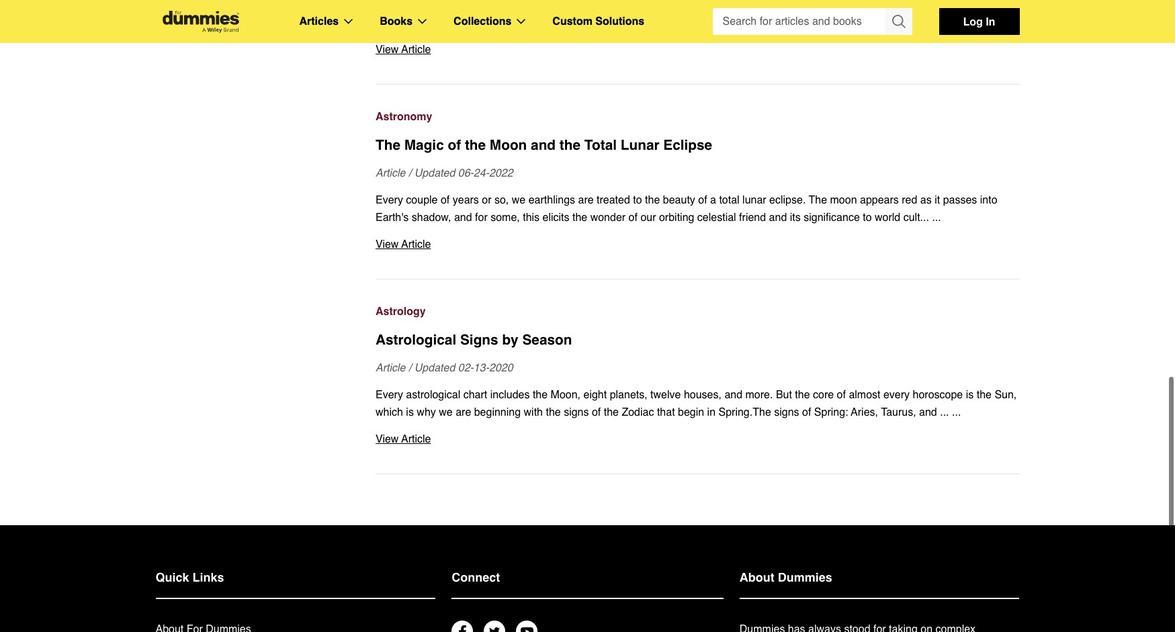 Task type: locate. For each thing, give the bounding box(es) containing it.
3 view from the top
[[376, 433, 399, 445]]

updated for signs
[[414, 362, 455, 374]]

the up the "with"
[[533, 388, 548, 400]]

the up significance
[[809, 194, 827, 206]]

view for astrological signs by season
[[376, 433, 399, 445]]

the right the "with"
[[546, 406, 561, 418]]

in for 1947
[[721, 16, 730, 28]]

group
[[713, 8, 912, 35]]

1 view from the top
[[376, 43, 399, 55]]

1 vertical spatial to
[[633, 194, 642, 206]]

1 / from the top
[[408, 167, 411, 179]]

1 horizontal spatial ufo
[[647, 16, 669, 28]]

0 horizontal spatial signs
[[564, 406, 589, 418]]

2 vertical spatial view article link
[[376, 430, 1020, 448]]

in inside the roswell incident is the most famous ufo story on record and is the cornerstone of an alleged government conspiracy to hide alien visits from the world. the initial discovery of a suspected ufo crash site in 1947 played out over a three-day period, the...
[[721, 16, 730, 28]]

updated up couple
[[414, 167, 455, 179]]

friend
[[739, 211, 766, 223]]

the inside every couple of years or so, we earthlings are treated to the beauty of a total lunar eclipse. the moon appears red as it passes into earth's shadow, and for some, this elicits the wonder of our orbiting celestial friend and its significance to world cult...
[[809, 194, 827, 206]]

article / updated 06-24-2022
[[376, 167, 513, 179]]

and up "crash"
[[672, 0, 690, 11]]

view article link down celestial on the top of page
[[376, 235, 1020, 253]]

of right core
[[837, 388, 846, 400]]

view article
[[376, 43, 431, 55], [376, 238, 431, 250], [376, 433, 431, 445]]

is left the why
[[406, 406, 414, 418]]

alien
[[995, 0, 1018, 11]]

2 vertical spatial to
[[863, 211, 872, 223]]

cult...
[[904, 211, 929, 223]]

world
[[875, 211, 901, 223]]

couple
[[406, 194, 438, 206]]

open article categories image
[[344, 19, 353, 24]]

we right the why
[[439, 406, 453, 418]]

cookie consent banner dialog
[[0, 584, 1175, 632]]

0 vertical spatial we
[[512, 194, 526, 206]]

lunar
[[743, 194, 766, 206]]

updated up astrological
[[414, 362, 455, 374]]

wonder
[[590, 211, 626, 223]]

of up article / updated 06-24-2022
[[448, 136, 461, 153]]

2022
[[489, 167, 513, 179]]

1 vertical spatial are
[[456, 406, 471, 418]]

a right over
[[836, 16, 842, 28]]

1 vertical spatial in
[[707, 406, 716, 418]]

in
[[986, 15, 995, 28]]

are
[[578, 194, 594, 206], [456, 406, 471, 418]]

astrological signs by season
[[376, 331, 572, 347]]

0 vertical spatial are
[[578, 194, 594, 206]]

3 view article from the top
[[376, 433, 431, 445]]

1 vertical spatial view article link
[[376, 235, 1020, 253]]

every up earth's
[[376, 194, 403, 206]]

/ for the
[[408, 167, 411, 179]]

earth's
[[376, 211, 409, 223]]

Search for articles and books text field
[[713, 8, 887, 35]]

0 vertical spatial in
[[721, 16, 730, 28]]

links
[[193, 570, 224, 584]]

or
[[482, 194, 492, 206]]

1 vertical spatial view article
[[376, 238, 431, 250]]

/
[[408, 167, 411, 179], [408, 362, 411, 374]]

1 vertical spatial /
[[408, 362, 411, 374]]

story
[[597, 0, 621, 11]]

the
[[489, 0, 504, 11], [704, 0, 719, 11], [427, 16, 442, 28], [465, 136, 486, 153], [560, 136, 581, 153], [645, 194, 660, 206], [572, 211, 587, 223], [533, 388, 548, 400], [795, 388, 810, 400], [977, 388, 992, 400], [546, 406, 561, 418], [604, 406, 619, 418]]

view article down earth's
[[376, 238, 431, 250]]

core
[[813, 388, 834, 400]]

horoscope
[[913, 388, 963, 400]]

to left world
[[863, 211, 872, 223]]

we inside every astrological chart includes the moon, eight planets, twelve houses, and more. but the core of almost every horoscope is the sun, which is why we are beginning with the signs of the zodiac that begin in spring.the signs of spring: aries, taurus, and ...
[[439, 406, 453, 418]]

in inside every astrological chart includes the moon, eight planets, twelve houses, and more. but the core of almost every horoscope is the sun, which is why we are beginning with the signs of the zodiac that begin in spring.the signs of spring: aries, taurus, and ...
[[707, 406, 716, 418]]

and down years
[[454, 211, 472, 223]]

a inside every couple of years or so, we earthlings are treated to the beauty of a total lunar eclipse. the moon appears red as it passes into earth's shadow, and for some, this elicits the wonder of our orbiting celestial friend and its significance to world cult...
[[710, 194, 716, 206]]

custom solutions link
[[553, 13, 645, 30]]

a
[[586, 16, 592, 28], [836, 16, 842, 28], [710, 194, 716, 206]]

more.
[[746, 388, 773, 400]]

2 every from the top
[[376, 388, 403, 400]]

of
[[781, 0, 790, 11], [574, 16, 583, 28], [448, 136, 461, 153], [441, 194, 450, 206], [698, 194, 707, 206], [629, 211, 638, 223], [837, 388, 846, 400], [592, 406, 601, 418], [802, 406, 811, 418]]

2 view article link from the top
[[376, 235, 1020, 253]]

some,
[[491, 211, 520, 223]]

are down chart
[[456, 406, 471, 418]]

/ up couple
[[408, 167, 411, 179]]

1 horizontal spatial signs
[[774, 406, 799, 418]]

record
[[639, 0, 669, 11]]

1 horizontal spatial in
[[721, 16, 730, 28]]

article down astrological
[[376, 362, 405, 374]]

2 horizontal spatial to
[[960, 0, 969, 11]]

this
[[523, 211, 540, 223]]

the right open book categories icon
[[427, 16, 442, 28]]

...
[[940, 406, 949, 418]]

1 vertical spatial every
[[376, 388, 403, 400]]

the magic of the moon and the total lunar eclipse link
[[376, 134, 1020, 155]]

our
[[641, 211, 656, 223]]

article / updated 02-13-2020
[[376, 362, 513, 374]]

2 / from the top
[[408, 362, 411, 374]]

1 vertical spatial updated
[[414, 362, 455, 374]]

are left treated on the right
[[578, 194, 594, 206]]

0 horizontal spatial to
[[633, 194, 642, 206]]

magic
[[404, 136, 444, 153]]

includes
[[490, 388, 530, 400]]

the up our
[[645, 194, 660, 206]]

the magic of the moon and the total lunar eclipse
[[376, 136, 712, 153]]

0 vertical spatial view article link
[[376, 40, 1020, 58]]

astrology
[[376, 305, 426, 317]]

2 updated from the top
[[414, 362, 455, 374]]

0 vertical spatial to
[[960, 0, 969, 11]]

0 vertical spatial every
[[376, 194, 403, 206]]

to left 'hide' at the top of page
[[960, 0, 969, 11]]

ufo
[[572, 0, 594, 11], [647, 16, 669, 28]]

houses,
[[684, 388, 722, 400]]

0 horizontal spatial we
[[439, 406, 453, 418]]

and right "moon"
[[531, 136, 556, 153]]

2 vertical spatial view
[[376, 433, 399, 445]]

conspiracy
[[906, 0, 957, 11]]

view article down which
[[376, 433, 431, 445]]

0 horizontal spatial in
[[707, 406, 716, 418]]

2 view from the top
[[376, 238, 399, 250]]

in right site
[[721, 16, 730, 28]]

log in link
[[939, 8, 1020, 35]]

beauty
[[663, 194, 695, 206]]

updated
[[414, 167, 455, 179], [414, 362, 455, 374]]

a left suspected
[[586, 16, 592, 28]]

significance
[[804, 211, 860, 223]]

view down the visits
[[376, 43, 399, 55]]

view
[[376, 43, 399, 55], [376, 238, 399, 250], [376, 433, 399, 445]]

article down from
[[401, 43, 431, 55]]

total
[[584, 136, 617, 153]]

alleged
[[808, 0, 843, 11]]

every inside every astrological chart includes the moon, eight planets, twelve houses, and more. but the core of almost every horoscope is the sun, which is why we are beginning with the signs of the zodiac that begin in spring.the signs of spring: aries, taurus, and ...
[[376, 388, 403, 400]]

1 vertical spatial ufo
[[647, 16, 669, 28]]

every couple of years or so, we earthlings are treated to the beauty of a total lunar eclipse. the moon appears red as it passes into earth's shadow, and for some, this elicits the wonder of our orbiting celestial friend and its significance to world cult...
[[376, 194, 998, 223]]

ufo down record at top right
[[647, 16, 669, 28]]

to inside the roswell incident is the most famous ufo story on record and is the cornerstone of an alleged government conspiracy to hide alien visits from the world. the initial discovery of a suspected ufo crash site in 1947 played out over a three-day period, the...
[[960, 0, 969, 11]]

2 vertical spatial view article
[[376, 433, 431, 445]]

view down which
[[376, 433, 399, 445]]

0 vertical spatial updated
[[414, 167, 455, 179]]

collections
[[454, 15, 512, 28]]

every
[[376, 194, 403, 206], [376, 388, 403, 400]]

to up our
[[633, 194, 642, 206]]

2 signs from the left
[[774, 406, 799, 418]]

we right so,
[[512, 194, 526, 206]]

celestial
[[697, 211, 736, 223]]

0 horizontal spatial are
[[456, 406, 471, 418]]

signs
[[460, 331, 498, 347]]

earthlings
[[529, 194, 575, 206]]

every up which
[[376, 388, 403, 400]]

period,
[[894, 16, 926, 28]]

1 horizontal spatial to
[[863, 211, 872, 223]]

view article link down "crash"
[[376, 40, 1020, 58]]

articles
[[299, 15, 339, 28]]

visits
[[376, 16, 400, 28]]

the up collections
[[489, 0, 504, 11]]

books
[[380, 15, 413, 28]]

log
[[963, 15, 983, 28]]

1 every from the top
[[376, 194, 403, 206]]

signs down moon, at left bottom
[[564, 406, 589, 418]]

view article for the
[[376, 238, 431, 250]]

a left total
[[710, 194, 716, 206]]

1 vertical spatial we
[[439, 406, 453, 418]]

3 view article link from the top
[[376, 430, 1020, 448]]

1 vertical spatial view
[[376, 238, 399, 250]]

of left our
[[629, 211, 638, 223]]

in
[[721, 16, 730, 28], [707, 406, 716, 418]]

signs down but
[[774, 406, 799, 418]]

every inside every couple of years or so, we earthlings are treated to the beauty of a total lunar eclipse. the moon appears red as it passes into earth's shadow, and for some, this elicits the wonder of our orbiting celestial friend and its significance to world cult...
[[376, 194, 403, 206]]

and inside "link"
[[531, 136, 556, 153]]

1 horizontal spatial we
[[512, 194, 526, 206]]

0 vertical spatial ufo
[[572, 0, 594, 11]]

crash
[[672, 16, 699, 28]]

signs
[[564, 406, 589, 418], [774, 406, 799, 418]]

the down astronomy
[[376, 136, 400, 153]]

1 updated from the top
[[414, 167, 455, 179]]

0 horizontal spatial ufo
[[572, 0, 594, 11]]

0 vertical spatial view
[[376, 43, 399, 55]]

the up 24-
[[465, 136, 486, 153]]

2020
[[489, 362, 513, 374]]

logo image
[[156, 10, 246, 33]]

view article down books
[[376, 43, 431, 55]]

discovery
[[525, 16, 571, 28]]

in down houses,
[[707, 406, 716, 418]]

and left '...'
[[919, 406, 937, 418]]

astrology link
[[376, 302, 1020, 320]]

out
[[794, 16, 809, 28]]

view down earth's
[[376, 238, 399, 250]]

view article link down 'begin' at the right of page
[[376, 430, 1020, 448]]

1 horizontal spatial are
[[578, 194, 594, 206]]

0 vertical spatial view article
[[376, 43, 431, 55]]

1 horizontal spatial a
[[710, 194, 716, 206]]

ufo up custom
[[572, 0, 594, 11]]

moon
[[490, 136, 527, 153]]

0 vertical spatial /
[[408, 167, 411, 179]]

2 view article from the top
[[376, 238, 431, 250]]

moon
[[830, 194, 857, 206]]

/ down astrological
[[408, 362, 411, 374]]

1 signs from the left
[[564, 406, 589, 418]]

every
[[884, 388, 910, 400]]

view article link
[[376, 40, 1020, 58], [376, 235, 1020, 253], [376, 430, 1020, 448]]



Task type: describe. For each thing, give the bounding box(es) containing it.
government
[[846, 0, 903, 11]]

view for the magic of the moon and the total lunar eclipse
[[376, 238, 399, 250]]

the inside the magic of the moon and the total lunar eclipse "link"
[[376, 136, 400, 153]]

as
[[920, 194, 932, 206]]

0 horizontal spatial a
[[586, 16, 592, 28]]

three-
[[845, 16, 873, 28]]

planets,
[[610, 388, 648, 400]]

it
[[935, 194, 940, 206]]

elicits
[[543, 211, 570, 223]]

the left total
[[560, 136, 581, 153]]

view article link for the magic of the moon and the total lunar eclipse
[[376, 235, 1020, 253]]

we inside every couple of years or so, we earthlings are treated to the beauty of a total lunar eclipse. the moon appears red as it passes into earth's shadow, and for some, this elicits the wonder of our orbiting celestial friend and its significance to world cult...
[[512, 194, 526, 206]]

spring:
[[814, 406, 848, 418]]

the down 'eight'
[[604, 406, 619, 418]]

site
[[702, 16, 718, 28]]

season
[[522, 331, 572, 347]]

every for the
[[376, 194, 403, 206]]

and up spring.the
[[725, 388, 743, 400]]

of left the "spring:"
[[802, 406, 811, 418]]

sun,
[[995, 388, 1017, 400]]

hide
[[972, 0, 992, 11]]

every for astrological
[[376, 388, 403, 400]]

in for spring.the
[[707, 406, 716, 418]]

the left sun,
[[977, 388, 992, 400]]

with
[[524, 406, 543, 418]]

1 view article link from the top
[[376, 40, 1020, 58]]

almost
[[849, 388, 881, 400]]

shadow,
[[412, 211, 451, 223]]

an
[[793, 0, 805, 11]]

that
[[657, 406, 675, 418]]

astronomy link
[[376, 108, 1020, 125]]

eclipse.
[[769, 194, 806, 206]]

about dummies
[[740, 570, 832, 584]]

lunar
[[621, 136, 660, 153]]

world.
[[445, 16, 474, 28]]

orbiting
[[659, 211, 694, 223]]

and left its
[[769, 211, 787, 223]]

played
[[760, 16, 791, 28]]

is up "crash"
[[693, 0, 701, 11]]

taurus,
[[881, 406, 916, 418]]

which
[[376, 406, 403, 418]]

by
[[502, 331, 519, 347]]

total
[[719, 194, 740, 206]]

treated
[[597, 194, 630, 206]]

of down 'eight'
[[592, 406, 601, 418]]

astrological
[[376, 331, 456, 347]]

article down "shadow,"
[[401, 238, 431, 250]]

of up celestial on the top of page
[[698, 194, 707, 206]]

cornerstone
[[722, 0, 778, 11]]

but
[[776, 388, 792, 400]]

spring.the
[[719, 406, 771, 418]]

for
[[475, 211, 488, 223]]

the left initial
[[476, 16, 495, 28]]

appears
[[860, 194, 899, 206]]

eight
[[584, 388, 607, 400]]

the right elicits
[[572, 211, 587, 223]]

1 view article from the top
[[376, 43, 431, 55]]

of inside "link"
[[448, 136, 461, 153]]

red
[[902, 194, 917, 206]]

famous
[[533, 0, 569, 11]]

are inside every astrological chart includes the moon, eight planets, twelve houses, and more. but the core of almost every horoscope is the sun, which is why we are beginning with the signs of the zodiac that begin in spring.the signs of spring: aries, taurus, and ...
[[456, 406, 471, 418]]

open book categories image
[[418, 19, 427, 24]]

day
[[873, 16, 891, 28]]

dummies
[[778, 570, 832, 584]]

twelve
[[651, 388, 681, 400]]

from
[[403, 16, 424, 28]]

updated for magic
[[414, 167, 455, 179]]

is up collections
[[478, 0, 486, 11]]

of right discovery
[[574, 16, 583, 28]]

the...
[[929, 16, 953, 28]]

is right horoscope
[[966, 388, 974, 400]]

on
[[624, 0, 636, 11]]

the up the visits
[[376, 0, 394, 11]]

initial
[[498, 16, 522, 28]]

into
[[980, 194, 998, 206]]

over
[[812, 16, 833, 28]]

its
[[790, 211, 801, 223]]

solutions
[[596, 15, 645, 28]]

view article link for astrological signs by season
[[376, 430, 1020, 448]]

incident
[[438, 0, 475, 11]]

1947
[[733, 16, 757, 28]]

article down magic
[[376, 167, 405, 179]]

custom solutions
[[553, 15, 645, 28]]

beginning
[[474, 406, 521, 418]]

of left 'an'
[[781, 0, 790, 11]]

open collections list image
[[517, 19, 526, 24]]

aries,
[[851, 406, 878, 418]]

suspected
[[595, 16, 644, 28]]

chart
[[463, 388, 487, 400]]

the roswell incident is the most famous ufo story on record and is the cornerstone of an alleged government conspiracy to hide alien visits from the world. the initial discovery of a suspected ufo crash site in 1947 played out over a three-day period, the...
[[376, 0, 1018, 28]]

/ for astrological
[[408, 362, 411, 374]]

log in
[[963, 15, 995, 28]]

astronomy
[[376, 110, 432, 122]]

view article for astrological
[[376, 433, 431, 445]]

the right but
[[795, 388, 810, 400]]

2 horizontal spatial a
[[836, 16, 842, 28]]

and inside the roswell incident is the most famous ufo story on record and is the cornerstone of an alleged government conspiracy to hide alien visits from the world. the initial discovery of a suspected ufo crash site in 1947 played out over a three-day period, the...
[[672, 0, 690, 11]]

most
[[507, 0, 530, 11]]

of left years
[[441, 194, 450, 206]]

eclipse
[[663, 136, 712, 153]]

astrological signs by season link
[[376, 329, 1020, 349]]

roswell
[[397, 0, 435, 11]]

the up site
[[704, 0, 719, 11]]

passes
[[943, 194, 977, 206]]

every astrological chart includes the moon, eight planets, twelve houses, and more. but the core of almost every horoscope is the sun, which is why we are beginning with the signs of the zodiac that begin in spring.the signs of spring: aries, taurus, and ...
[[376, 388, 1017, 418]]

article down the why
[[401, 433, 431, 445]]

why
[[417, 406, 436, 418]]

connect
[[452, 570, 500, 584]]

24-
[[474, 167, 489, 179]]

astrological
[[406, 388, 460, 400]]

are inside every couple of years or so, we earthlings are treated to the beauty of a total lunar eclipse. the moon appears red as it passes into earth's shadow, and for some, this elicits the wonder of our orbiting celestial friend and its significance to world cult...
[[578, 194, 594, 206]]

begin
[[678, 406, 704, 418]]



Task type: vqa. For each thing, say whether or not it's contained in the screenshot.
topics
no



